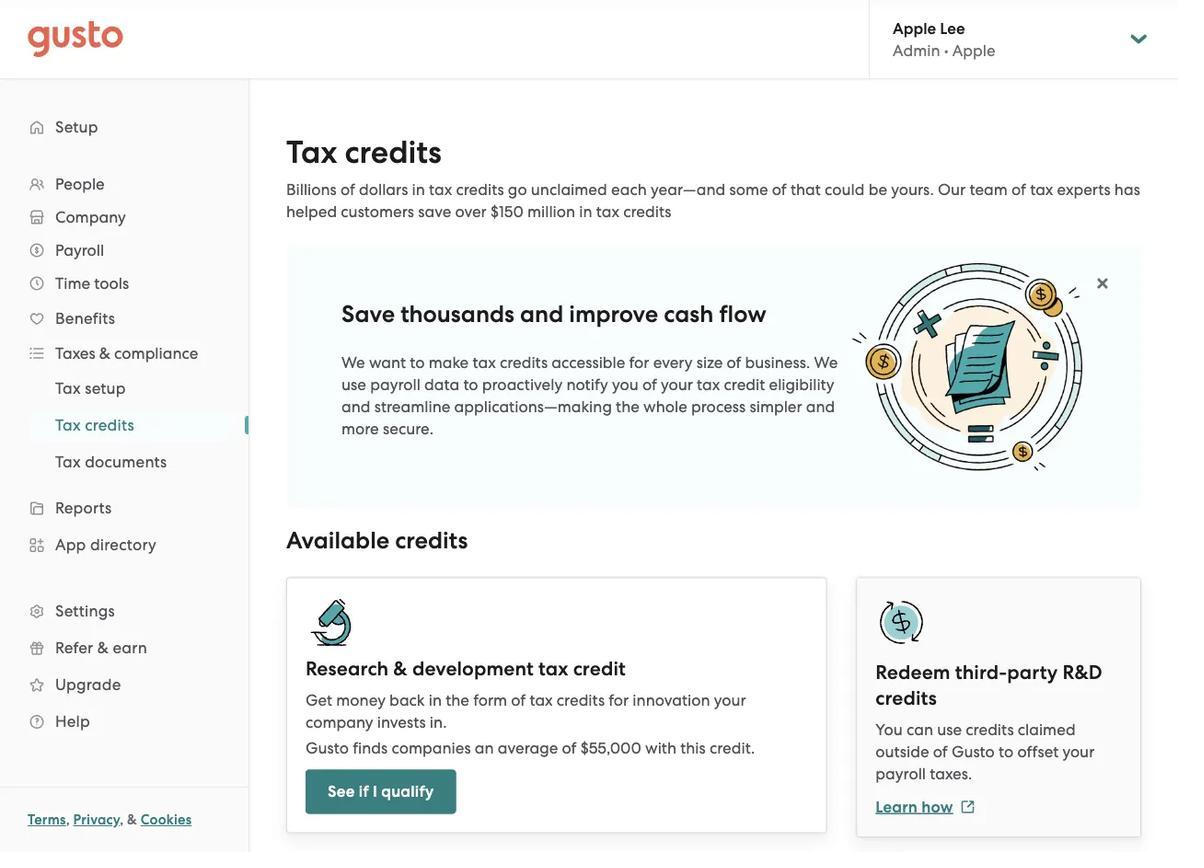 Task type: locate. For each thing, give the bounding box(es) containing it.
whole
[[643, 398, 687, 416]]

documents
[[85, 453, 167, 471]]

setup link
[[18, 110, 230, 144]]

0 horizontal spatial we
[[341, 353, 365, 372]]

every
[[653, 353, 693, 372]]

use up more in the left of the page
[[341, 376, 366, 394]]

time
[[55, 274, 90, 293]]

0 horizontal spatial use
[[341, 376, 366, 394]]

0 horizontal spatial in
[[412, 180, 425, 199]]

& inside 'dropdown button'
[[99, 344, 110, 363]]

we left want
[[341, 353, 365, 372]]

0 horizontal spatial to
[[410, 353, 425, 372]]

tax up average
[[530, 691, 553, 709]]

payroll inside you can use credits claimed outside of gusto to offset your payroll taxes.
[[876, 764, 926, 783]]

list
[[0, 168, 249, 740], [0, 370, 249, 480]]

1 horizontal spatial ,
[[120, 812, 124, 828]]

0 horizontal spatial and
[[341, 398, 370, 416]]

1 vertical spatial use
[[937, 720, 962, 739]]

0 horizontal spatial the
[[446, 691, 469, 709]]

secure.
[[383, 420, 434, 438]]

credits inside we want to make tax credits accessible for every size of business. we use payroll data to proactively notify you of your tax credit eligibility and streamline applications—making the whole process simpler and more secure.
[[500, 353, 548, 372]]

your up credit.
[[714, 691, 746, 709]]

for up $55,000
[[609, 691, 629, 709]]

taxes & compliance
[[55, 344, 198, 363]]

and up more in the left of the page
[[341, 398, 370, 416]]

company
[[306, 713, 373, 731]]

earn
[[113, 639, 147, 657]]

refer & earn
[[55, 639, 147, 657]]

1 horizontal spatial the
[[616, 398, 640, 416]]

0 vertical spatial the
[[616, 398, 640, 416]]

third-
[[955, 661, 1007, 684]]

apple right •
[[952, 41, 996, 60]]

credit inside we want to make tax credits accessible for every size of business. we use payroll data to proactively notify you of your tax credit eligibility and streamline applications—making the whole process simpler and more secure.
[[724, 376, 765, 394]]

tax down tax setup
[[55, 416, 81, 434]]

the up in.
[[446, 691, 469, 709]]

,
[[66, 812, 70, 828], [120, 812, 124, 828]]

tax up save
[[429, 180, 452, 199]]

•
[[944, 41, 949, 60]]

credit up process
[[724, 376, 765, 394]]

1 horizontal spatial payroll
[[876, 764, 926, 783]]

tax left experts
[[1030, 180, 1053, 199]]

the down you
[[616, 398, 640, 416]]

0 vertical spatial apple
[[893, 19, 936, 38]]

upgrade
[[55, 676, 121, 694]]

size
[[697, 353, 723, 372]]

year—and
[[651, 180, 726, 199]]

tax down tax credits
[[55, 453, 81, 471]]

0 horizontal spatial your
[[661, 376, 693, 394]]

benefits
[[55, 309, 115, 328]]

app
[[55, 536, 86, 554]]

in up save
[[412, 180, 425, 199]]

1 vertical spatial payroll
[[876, 764, 926, 783]]

tax setup
[[55, 379, 126, 398]]

money
[[336, 691, 386, 709]]

tax documents link
[[33, 445, 230, 479]]

1 vertical spatial to
[[463, 376, 478, 394]]

we up eligibility
[[814, 353, 838, 372]]

of right team
[[1012, 180, 1026, 199]]

0 vertical spatial in
[[412, 180, 425, 199]]

compliance
[[114, 344, 198, 363]]

if
[[359, 782, 369, 801]]

0 horizontal spatial apple
[[893, 19, 936, 38]]

tax up billions
[[286, 134, 337, 171]]

finds
[[353, 739, 388, 757]]

2 horizontal spatial to
[[999, 742, 1014, 761]]

2 vertical spatial in
[[429, 691, 442, 709]]

and up accessible
[[520, 301, 564, 329]]

2 horizontal spatial and
[[806, 398, 835, 416]]

payroll down want
[[370, 376, 421, 394]]

your
[[661, 376, 693, 394], [714, 691, 746, 709], [1063, 742, 1095, 761]]

credits inside "get money back in the form of tax credits for innovation your company invests in. gusto finds companies an average of $55,000 with this credit."
[[557, 691, 605, 709]]

and
[[520, 301, 564, 329], [341, 398, 370, 416], [806, 398, 835, 416]]

of
[[341, 180, 355, 199], [772, 180, 787, 199], [1012, 180, 1026, 199], [727, 353, 741, 372], [642, 376, 657, 394], [511, 691, 526, 709], [562, 739, 577, 757], [933, 742, 948, 761]]

to right data
[[463, 376, 478, 394]]

in down unclaimed
[[579, 202, 592, 221]]

payroll down outside
[[876, 764, 926, 783]]

0 horizontal spatial payroll
[[370, 376, 421, 394]]

tax credits
[[55, 416, 134, 434]]

gusto
[[306, 739, 349, 757], [952, 742, 995, 761]]

gusto inside "get money back in the form of tax credits for innovation your company invests in. gusto finds companies an average of $55,000 with this credit."
[[306, 739, 349, 757]]

million
[[527, 202, 575, 221]]

tax
[[286, 134, 337, 171], [55, 379, 81, 398], [55, 416, 81, 434], [55, 453, 81, 471]]

& left earn
[[97, 639, 109, 657]]

available
[[286, 527, 390, 555]]

1 horizontal spatial in
[[429, 691, 442, 709]]

, left cookies
[[120, 812, 124, 828]]

2 vertical spatial to
[[999, 742, 1014, 761]]

for up you
[[629, 353, 649, 372]]

1 horizontal spatial credit
[[724, 376, 765, 394]]

to left offset
[[999, 742, 1014, 761]]

benefits link
[[18, 302, 230, 335]]

your down the "claimed"
[[1063, 742, 1095, 761]]

tax for tax setup
[[55, 379, 81, 398]]

0 horizontal spatial gusto
[[306, 739, 349, 757]]

tax credits link
[[33, 409, 230, 442]]

tax inside tax credits billions of dollars in tax credits go unclaimed each year—and some of that could be yours. our team of tax experts has helped customers save over $150 million in tax credits
[[286, 134, 337, 171]]

to right want
[[410, 353, 425, 372]]

1 vertical spatial apple
[[952, 41, 996, 60]]

refer & earn link
[[18, 631, 230, 665]]

1 vertical spatial for
[[609, 691, 629, 709]]

1 horizontal spatial your
[[714, 691, 746, 709]]

notify
[[566, 376, 608, 394]]

in up in.
[[429, 691, 442, 709]]

tax credits billions of dollars in tax credits go unclaimed each year—and some of that could be yours. our team of tax experts has helped customers save over $150 million in tax credits
[[286, 134, 1140, 221]]

1 list from the top
[[0, 168, 249, 740]]

the inside we want to make tax credits accessible for every size of business. we use payroll data to proactively notify you of your tax credit eligibility and streamline applications—making the whole process simpler and more secure.
[[616, 398, 640, 416]]

average
[[498, 739, 558, 757]]

of up taxes.
[[933, 742, 948, 761]]

0 vertical spatial your
[[661, 376, 693, 394]]

credit up $55,000
[[573, 657, 626, 680]]

you can use credits claimed outside of gusto to offset your payroll taxes.
[[876, 720, 1095, 783]]

cookies button
[[141, 809, 192, 831]]

0 vertical spatial to
[[410, 353, 425, 372]]

save
[[418, 202, 451, 221]]

the inside "get money back in the form of tax credits for innovation your company invests in. gusto finds companies an average of $55,000 with this credit."
[[446, 691, 469, 709]]

credits
[[345, 134, 442, 171], [456, 180, 504, 199], [623, 202, 671, 221], [500, 353, 548, 372], [85, 416, 134, 434], [395, 527, 468, 555], [876, 687, 937, 710], [557, 691, 605, 709], [966, 720, 1014, 739]]

& right taxes
[[99, 344, 110, 363]]

time tools
[[55, 274, 129, 293]]

of right form
[[511, 691, 526, 709]]

1 horizontal spatial apple
[[952, 41, 996, 60]]

make
[[429, 353, 469, 372]]

tax for tax documents
[[55, 453, 81, 471]]

improve
[[569, 301, 658, 329]]

2 list from the top
[[0, 370, 249, 480]]

0 vertical spatial use
[[341, 376, 366, 394]]

and down eligibility
[[806, 398, 835, 416]]

tax down each
[[596, 202, 620, 221]]

see
[[328, 782, 355, 801]]

credits inside you can use credits claimed outside of gusto to offset your payroll taxes.
[[966, 720, 1014, 739]]

2 horizontal spatial your
[[1063, 742, 1095, 761]]

gusto up taxes.
[[952, 742, 995, 761]]

0 horizontal spatial credit
[[573, 657, 626, 680]]

research
[[306, 657, 389, 680]]

see if i qualify
[[328, 782, 434, 801]]

0 vertical spatial credit
[[724, 376, 765, 394]]

tax down size
[[697, 376, 720, 394]]

how
[[922, 798, 953, 816]]

2 we from the left
[[814, 353, 838, 372]]

your inside "get money back in the form of tax credits for innovation your company invests in. gusto finds companies an average of $55,000 with this credit."
[[714, 691, 746, 709]]

terms
[[28, 812, 66, 828]]

gusto down company
[[306, 739, 349, 757]]

of left dollars
[[341, 180, 355, 199]]

to inside you can use credits claimed outside of gusto to offset your payroll taxes.
[[999, 742, 1014, 761]]

your down every
[[661, 376, 693, 394]]

apple up admin
[[893, 19, 936, 38]]

1 horizontal spatial gusto
[[952, 742, 995, 761]]

credits inside list
[[85, 416, 134, 434]]

1 horizontal spatial we
[[814, 353, 838, 372]]

, left privacy
[[66, 812, 70, 828]]

tax for tax credits billions of dollars in tax credits go unclaimed each year—and some of that could be yours. our team of tax experts has helped customers save over $150 million in tax credits
[[286, 134, 337, 171]]

could
[[825, 180, 865, 199]]

offset
[[1017, 742, 1059, 761]]

0 vertical spatial payroll
[[370, 376, 421, 394]]

can
[[907, 720, 933, 739]]

help link
[[18, 705, 230, 738]]

credits inside redeem third-party r&d credits
[[876, 687, 937, 710]]

1 horizontal spatial use
[[937, 720, 962, 739]]

1 vertical spatial your
[[714, 691, 746, 709]]

use right can
[[937, 720, 962, 739]]

we
[[341, 353, 365, 372], [814, 353, 838, 372]]

accessible
[[552, 353, 625, 372]]

1 vertical spatial the
[[446, 691, 469, 709]]

people button
[[18, 168, 230, 201]]

gusto navigation element
[[0, 79, 249, 769]]

1 vertical spatial in
[[579, 202, 592, 221]]

terms link
[[28, 812, 66, 828]]

tax down taxes
[[55, 379, 81, 398]]

has
[[1115, 180, 1140, 199]]

1 we from the left
[[341, 353, 365, 372]]

to
[[410, 353, 425, 372], [463, 376, 478, 394], [999, 742, 1014, 761]]

use
[[341, 376, 366, 394], [937, 720, 962, 739]]

& up back
[[393, 657, 408, 680]]

research & development tax credit
[[306, 657, 626, 680]]

experts
[[1057, 180, 1111, 199]]

0 horizontal spatial ,
[[66, 812, 70, 828]]

invests
[[377, 713, 426, 731]]

apple
[[893, 19, 936, 38], [952, 41, 996, 60]]

0 vertical spatial for
[[629, 353, 649, 372]]

2 vertical spatial your
[[1063, 742, 1095, 761]]

outside
[[876, 742, 929, 761]]

gusto inside you can use credits claimed outside of gusto to offset your payroll taxes.
[[952, 742, 995, 761]]

list containing people
[[0, 168, 249, 740]]

2 horizontal spatial in
[[579, 202, 592, 221]]



Task type: vqa. For each thing, say whether or not it's contained in the screenshot.
the
yes



Task type: describe. For each thing, give the bounding box(es) containing it.
1 horizontal spatial to
[[463, 376, 478, 394]]

use inside we want to make tax credits accessible for every size of business. we use payroll data to proactively notify you of your tax credit eligibility and streamline applications—making the whole process simpler and more secure.
[[341, 376, 366, 394]]

setup
[[85, 379, 126, 398]]

helped
[[286, 202, 337, 221]]

companies
[[392, 739, 471, 757]]

your inside you can use credits claimed outside of gusto to offset your payroll taxes.
[[1063, 742, 1095, 761]]

tools
[[94, 274, 129, 293]]

billions
[[286, 180, 337, 199]]

people
[[55, 175, 105, 193]]

tax inside "get money back in the form of tax credits for innovation your company invests in. gusto finds companies an average of $55,000 with this credit."
[[530, 691, 553, 709]]

save
[[341, 301, 395, 329]]

qualify
[[381, 782, 434, 801]]

$55,000
[[581, 739, 641, 757]]

reports link
[[18, 492, 230, 525]]

thousands
[[401, 301, 515, 329]]

we want to make tax credits accessible for every size of business. we use payroll data to proactively notify you of your tax credit eligibility and streamline applications—making the whole process simpler and more secure.
[[341, 353, 838, 438]]

$150
[[491, 202, 524, 221]]

over
[[455, 202, 487, 221]]

some
[[729, 180, 768, 199]]

in inside "get money back in the form of tax credits for innovation your company invests in. gusto finds companies an average of $55,000 with this credit."
[[429, 691, 442, 709]]

learn how link
[[876, 798, 975, 816]]

of right you
[[642, 376, 657, 394]]

unclaimed
[[531, 180, 607, 199]]

& for earn
[[97, 639, 109, 657]]

settings
[[55, 602, 115, 620]]

customers
[[341, 202, 414, 221]]

admin
[[893, 41, 940, 60]]

yours.
[[891, 180, 934, 199]]

party
[[1007, 661, 1058, 684]]

lee
[[940, 19, 965, 38]]

directory
[[90, 536, 157, 554]]

privacy
[[73, 812, 120, 828]]

cookies
[[141, 812, 192, 828]]

be
[[869, 180, 887, 199]]

for inside "get money back in the form of tax credits for innovation your company invests in. gusto finds companies an average of $55,000 with this credit."
[[609, 691, 629, 709]]

in.
[[430, 713, 447, 731]]

want
[[369, 353, 406, 372]]

use inside you can use credits claimed outside of gusto to offset your payroll taxes.
[[937, 720, 962, 739]]

with
[[645, 739, 677, 757]]

taxes
[[55, 344, 95, 363]]

& for development
[[393, 657, 408, 680]]

of right size
[[727, 353, 741, 372]]

refer
[[55, 639, 93, 657]]

process
[[691, 398, 746, 416]]

of left that on the top right of the page
[[772, 180, 787, 199]]

business.
[[745, 353, 810, 372]]

redeem third-party r&d credits
[[876, 661, 1103, 710]]

for inside we want to make tax credits accessible for every size of business. we use payroll data to proactively notify you of your tax credit eligibility and streamline applications—making the whole process simpler and more secure.
[[629, 353, 649, 372]]

innovation
[[633, 691, 710, 709]]

back
[[389, 691, 425, 709]]

help
[[55, 712, 90, 731]]

taxes & compliance button
[[18, 337, 230, 370]]

of inside you can use credits claimed outside of gusto to offset your payroll taxes.
[[933, 742, 948, 761]]

privacy link
[[73, 812, 120, 828]]

setup
[[55, 118, 98, 136]]

payroll inside we want to make tax credits accessible for every size of business. we use payroll data to proactively notify you of your tax credit eligibility and streamline applications—making the whole process simpler and more secure.
[[370, 376, 421, 394]]

payroll button
[[18, 234, 230, 267]]

that
[[791, 180, 821, 199]]

home image
[[28, 21, 123, 58]]

app directory
[[55, 536, 157, 554]]

reports
[[55, 499, 112, 517]]

this
[[680, 739, 706, 757]]

you
[[612, 376, 639, 394]]

2 , from the left
[[120, 812, 124, 828]]

& for compliance
[[99, 344, 110, 363]]

team
[[970, 180, 1008, 199]]

get
[[306, 691, 332, 709]]

1 horizontal spatial and
[[520, 301, 564, 329]]

of right average
[[562, 739, 577, 757]]

you
[[876, 720, 903, 739]]

learn
[[876, 798, 918, 816]]

claimed
[[1018, 720, 1076, 739]]

upgrade link
[[18, 668, 230, 701]]

time tools button
[[18, 267, 230, 300]]

your inside we want to make tax credits accessible for every size of business. we use payroll data to proactively notify you of your tax credit eligibility and streamline applications—making the whole process simpler and more secure.
[[661, 376, 693, 394]]

streamline
[[374, 398, 450, 416]]

save thousands and improve cash flow
[[341, 301, 767, 329]]

1 vertical spatial credit
[[573, 657, 626, 680]]

see if i qualify link
[[306, 770, 456, 814]]

1 , from the left
[[66, 812, 70, 828]]

tax right make
[[473, 353, 496, 372]]

apple lee admin • apple
[[893, 19, 996, 60]]

learn how
[[876, 798, 953, 816]]

tax setup link
[[33, 372, 230, 405]]

available credits
[[286, 527, 468, 555]]

get money back in the form of tax credits for innovation your company invests in. gusto finds companies an average of $55,000 with this credit.
[[306, 691, 755, 757]]

& left cookies
[[127, 812, 137, 828]]

tax for tax credits
[[55, 416, 81, 434]]

terms , privacy , & cookies
[[28, 812, 192, 828]]

an
[[475, 739, 494, 757]]

each
[[611, 180, 647, 199]]

cash
[[664, 301, 714, 329]]

list containing tax setup
[[0, 370, 249, 480]]

proactively
[[482, 376, 563, 394]]

company button
[[18, 201, 230, 234]]

data
[[424, 376, 459, 394]]

form
[[473, 691, 507, 709]]

tax documents
[[55, 453, 167, 471]]

app directory link
[[18, 528, 230, 561]]

simpler
[[750, 398, 802, 416]]

go
[[508, 180, 527, 199]]

our
[[938, 180, 966, 199]]

tax up "get money back in the form of tax credits for innovation your company invests in. gusto finds companies an average of $55,000 with this credit."
[[538, 657, 568, 680]]



